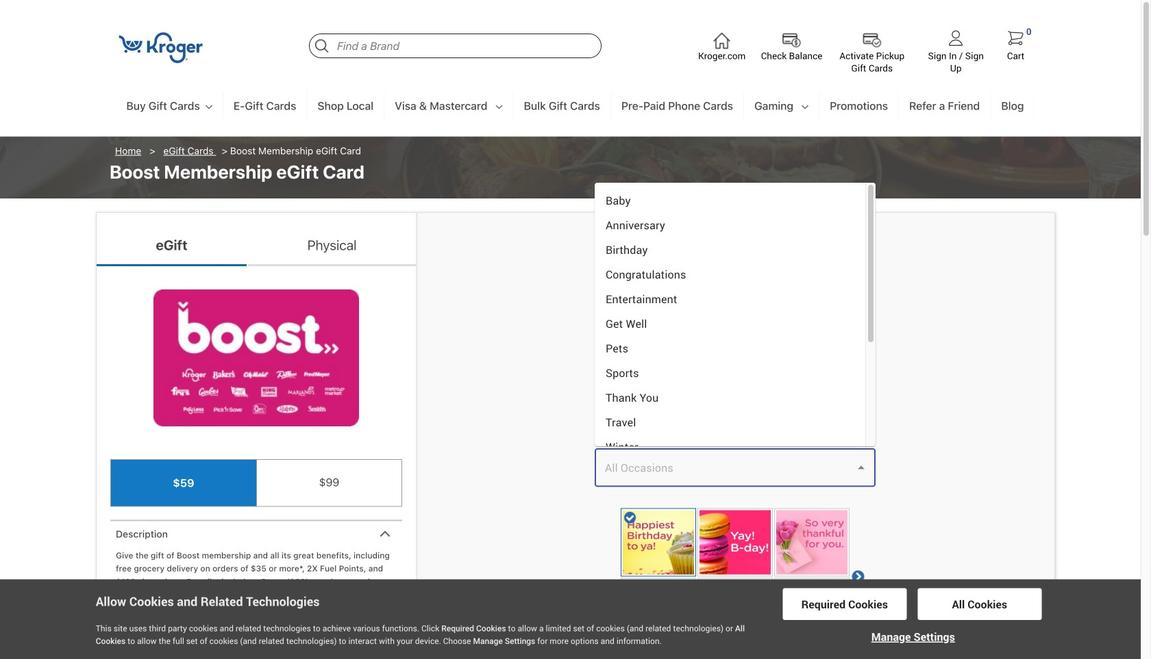 Task type: locate. For each thing, give the bounding box(es) containing it.
use your vacay days image
[[774, 579, 850, 647]]

option group
[[110, 460, 402, 507]]

9 option from the top
[[595, 386, 865, 410]]

utility navigation element
[[96, 0, 1055, 92]]

3 option from the top
[[595, 238, 865, 262]]

option
[[595, 188, 865, 213], [595, 213, 865, 238], [595, 238, 865, 262], [595, 262, 865, 287], [595, 287, 865, 312], [595, 312, 865, 336], [595, 336, 865, 361], [595, 361, 865, 386], [595, 386, 865, 410], [595, 410, 865, 435], [595, 435, 865, 460]]

you're going places image
[[697, 579, 773, 647]]

tab list
[[595, 292, 876, 326]]

All Occasions text field
[[601, 455, 849, 481]]

None field
[[595, 449, 876, 488]]

list box
[[595, 183, 876, 460]]

2 option from the top
[[595, 213, 865, 238]]

1 option from the top
[[595, 188, 865, 213]]

happiest birthday image
[[621, 509, 696, 577]]



Task type: describe. For each thing, give the bounding box(es) containing it.
wow, thanks a lot image
[[621, 579, 696, 647]]

10 option from the top
[[595, 410, 865, 435]]

5 option from the top
[[595, 287, 865, 312]]

yay bday image
[[697, 509, 773, 577]]

so very thankful image
[[774, 509, 850, 577]]

6 option from the top
[[595, 312, 865, 336]]

11 option from the top
[[595, 435, 865, 460]]

boost membership egift card image
[[153, 290, 359, 427]]

Search our gift cards search field
[[309, 33, 602, 58]]

Search search field
[[309, 33, 602, 58]]

kroger company image
[[116, 30, 206, 65]]

7 option from the top
[[595, 336, 865, 361]]

8 option from the top
[[595, 361, 865, 386]]

4 option from the top
[[595, 262, 865, 287]]



